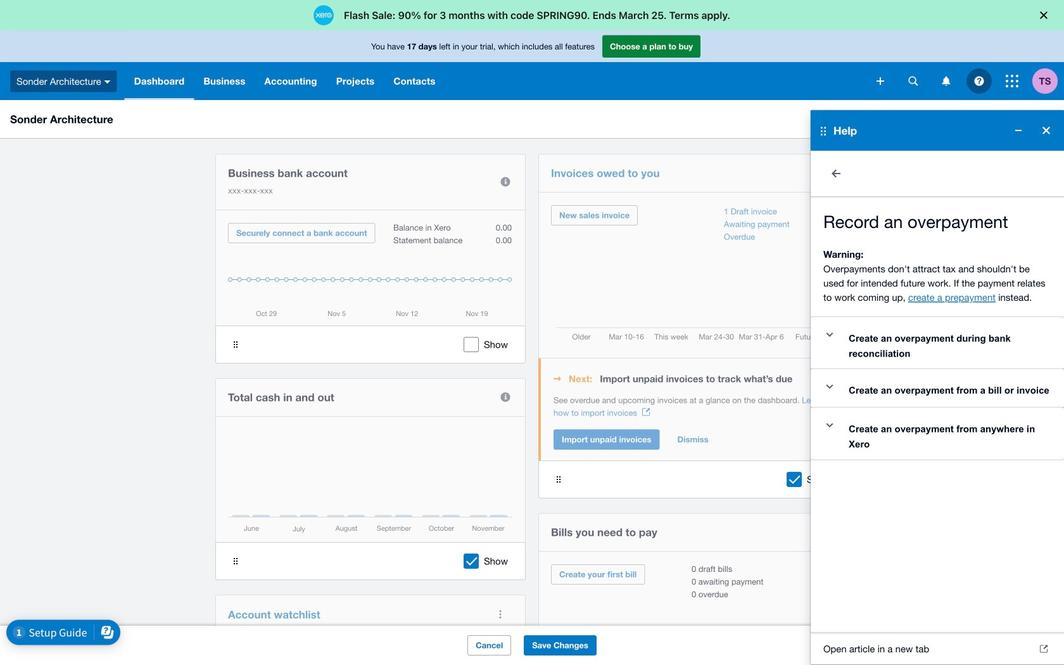 Task type: describe. For each thing, give the bounding box(es) containing it.
2 toggle image from the top
[[817, 374, 843, 399]]

0 horizontal spatial svg image
[[104, 80, 111, 83]]

toggle image
[[817, 413, 843, 438]]

opens in a new tab image
[[642, 408, 650, 416]]



Task type: locate. For each thing, give the bounding box(es) containing it.
0 vertical spatial toggle image
[[817, 322, 843, 347]]

close help menu image
[[1034, 118, 1059, 143]]

1 toggle image from the top
[[817, 322, 843, 347]]

toggle image
[[817, 322, 843, 347], [817, 374, 843, 399]]

close article image
[[824, 161, 849, 186]]

svg image
[[975, 76, 984, 86], [104, 80, 111, 83]]

panel body document
[[554, 394, 836, 419]]

banner
[[0, 30, 1064, 665]]

1 horizontal spatial svg image
[[975, 76, 984, 86]]

dialog
[[0, 0, 1064, 30]]

svg image
[[1006, 75, 1019, 87], [909, 76, 918, 86], [942, 76, 951, 86], [877, 77, 884, 85]]

help menu search results element
[[811, 151, 1064, 665]]

1 vertical spatial toggle image
[[817, 374, 843, 399]]

collapse help menu image
[[1006, 118, 1031, 143]]

group
[[811, 110, 1064, 665]]



Task type: vqa. For each thing, say whether or not it's contained in the screenshot.
topmost Toggle icon
yes



